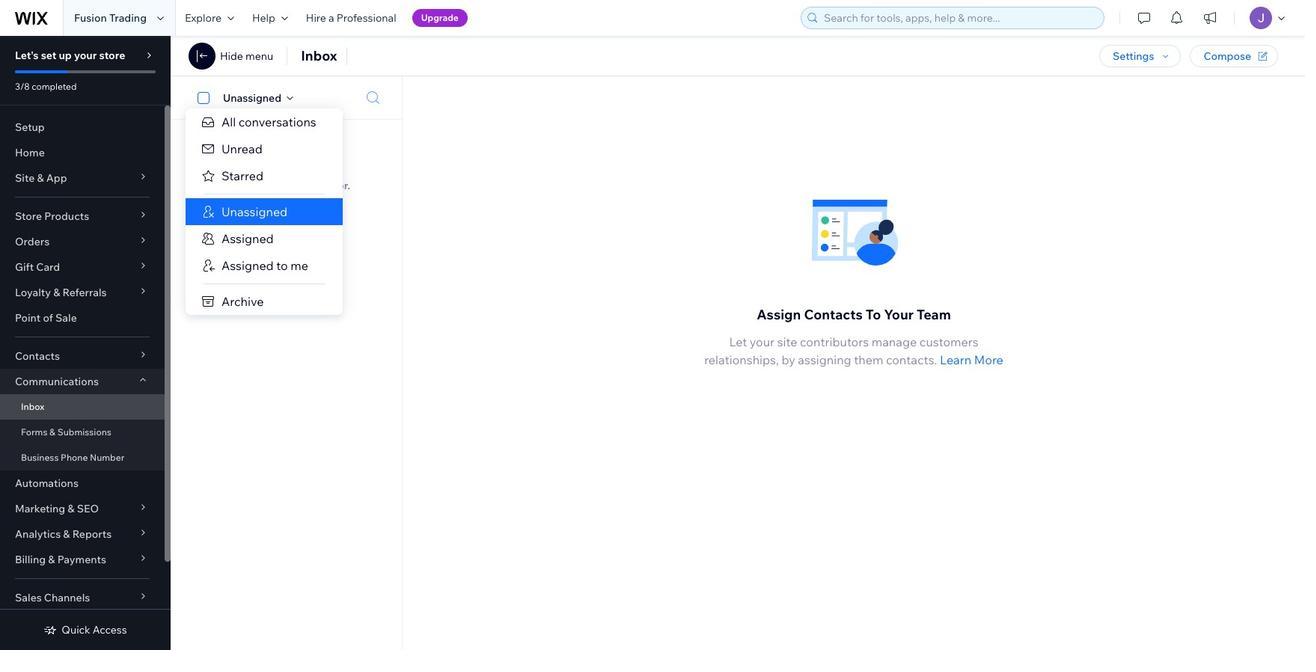 Task type: locate. For each thing, give the bounding box(es) containing it.
forms & submissions
[[21, 427, 111, 438]]

assigned
[[222, 179, 268, 192]]

upgrade
[[421, 12, 459, 23]]

contributor.
[[291, 179, 350, 192]]

learn more
[[940, 353, 1004, 368]]

conversations
[[239, 115, 316, 129], [250, 165, 320, 179]]

unassigned up the all conversations
[[223, 91, 281, 104]]

store
[[15, 210, 42, 223]]

manage
[[872, 335, 917, 350]]

1 vertical spatial inbox
[[21, 401, 44, 412]]

quick
[[62, 623, 90, 637]]

contacts button
[[0, 344, 165, 369]]

billing & payments button
[[0, 547, 165, 573]]

marketing & seo
[[15, 502, 99, 516]]

1 horizontal spatial contacts
[[804, 306, 863, 323]]

to up unassigned option
[[270, 179, 280, 192]]

None checkbox
[[189, 89, 223, 107]]

assign contacts to your team
[[757, 306, 951, 323]]

a up unassigned option
[[283, 179, 289, 192]]

assigned up archive
[[222, 258, 274, 273]]

all conversations
[[222, 115, 316, 129]]

all conversations are assigned to a contributor.
[[222, 165, 350, 192]]

sales channels button
[[0, 585, 165, 611]]

2 assigned from the top
[[222, 258, 274, 273]]

contacts up communications
[[15, 350, 60, 363]]

inbox up forms
[[21, 401, 44, 412]]

referrals
[[62, 286, 107, 299]]

1 vertical spatial all
[[234, 165, 247, 179]]

& inside popup button
[[68, 502, 75, 516]]

business phone number link
[[0, 445, 165, 471]]

to inside all conversations are assigned to a contributor.
[[270, 179, 280, 192]]

card
[[36, 260, 60, 274]]

let's
[[15, 49, 39, 62]]

0 vertical spatial inbox
[[301, 47, 337, 64]]

1 vertical spatial conversations
[[250, 165, 320, 179]]

1 vertical spatial a
[[283, 179, 289, 192]]

point of sale
[[15, 311, 77, 325]]

conversations inside all conversations are assigned to a contributor.
[[250, 165, 320, 179]]

0 vertical spatial assigned
[[222, 231, 274, 246]]

let your site contributors manage customers relationships, by assigning them contacts.
[[704, 335, 979, 368]]

trading
[[109, 11, 147, 25]]

& right forms
[[49, 427, 55, 438]]

hide menu
[[220, 49, 273, 63]]

& for loyalty
[[53, 286, 60, 299]]

conversations up unassigned option
[[250, 165, 320, 179]]

0 horizontal spatial inbox
[[21, 401, 44, 412]]

0 vertical spatial to
[[270, 179, 280, 192]]

& right site
[[37, 171, 44, 185]]

& inside dropdown button
[[37, 171, 44, 185]]

assigned down unassigned option
[[222, 231, 274, 246]]

1 horizontal spatial your
[[750, 335, 775, 350]]

hide menu button down help
[[220, 49, 273, 63]]

communications
[[15, 375, 99, 388]]

a right hire
[[329, 11, 334, 25]]

to left me
[[276, 258, 288, 273]]

orders button
[[0, 229, 165, 254]]

analytics & reports
[[15, 528, 112, 541]]

automations
[[15, 477, 79, 490]]

0 horizontal spatial contacts
[[15, 350, 60, 363]]

access
[[93, 623, 127, 637]]

your right up
[[74, 49, 97, 62]]

Search for tools, apps, help & more... field
[[820, 7, 1099, 28]]

team
[[917, 306, 951, 323]]

assigned for assigned
[[222, 231, 274, 246]]

submissions
[[57, 427, 111, 438]]

all inside all conversations are assigned to a contributor.
[[234, 165, 247, 179]]

1 vertical spatial assigned
[[222, 258, 274, 273]]

hide menu button
[[189, 43, 273, 70], [220, 49, 273, 63]]

& right loyalty
[[53, 286, 60, 299]]

gift card
[[15, 260, 60, 274]]

to
[[866, 306, 881, 323]]

all down unread
[[234, 165, 247, 179]]

inbox down hire
[[301, 47, 337, 64]]

marketing & seo button
[[0, 496, 165, 522]]

& inside dropdown button
[[48, 553, 55, 567]]

contacts
[[804, 306, 863, 323], [15, 350, 60, 363]]

a
[[329, 11, 334, 25], [283, 179, 289, 192]]

compose
[[1204, 49, 1251, 63]]

1 vertical spatial contacts
[[15, 350, 60, 363]]

&
[[37, 171, 44, 185], [53, 286, 60, 299], [49, 427, 55, 438], [68, 502, 75, 516], [63, 528, 70, 541], [48, 553, 55, 567]]

all up unread
[[222, 115, 236, 129]]

0 vertical spatial your
[[74, 49, 97, 62]]

completed
[[32, 81, 77, 92]]

assign
[[757, 306, 801, 323]]

archive
[[222, 294, 264, 309]]

0 horizontal spatial your
[[74, 49, 97, 62]]

3/8 completed
[[15, 81, 77, 92]]

business
[[21, 452, 59, 463]]

me
[[291, 258, 308, 273]]

menu
[[245, 49, 273, 63]]

1 vertical spatial unassigned
[[222, 204, 288, 219]]

1 vertical spatial to
[[276, 258, 288, 273]]

unassigned down the assigned
[[222, 204, 288, 219]]

products
[[44, 210, 89, 223]]

number
[[90, 452, 124, 463]]

list box
[[186, 109, 343, 315]]

your inside sidebar element
[[74, 49, 97, 62]]

1 horizontal spatial a
[[329, 11, 334, 25]]

conversations up unread
[[239, 115, 316, 129]]

relationships,
[[704, 353, 779, 368]]

customers
[[920, 335, 979, 350]]

3/8
[[15, 81, 30, 92]]

to
[[270, 179, 280, 192], [276, 258, 288, 273]]

inbox
[[301, 47, 337, 64], [21, 401, 44, 412]]

point
[[15, 311, 41, 325]]

unassigned
[[223, 91, 281, 104], [222, 204, 288, 219]]

hire
[[306, 11, 326, 25]]

0 vertical spatial conversations
[[239, 115, 316, 129]]

0 vertical spatial all
[[222, 115, 236, 129]]

& left seo
[[68, 502, 75, 516]]

payments
[[57, 553, 106, 567]]

assigning
[[798, 353, 851, 368]]

assigned to me
[[222, 258, 308, 273]]

explore
[[185, 11, 222, 25]]

& right billing
[[48, 553, 55, 567]]

1 assigned from the top
[[222, 231, 274, 246]]

your right let
[[750, 335, 775, 350]]

of
[[43, 311, 53, 325]]

site & app button
[[0, 165, 165, 191]]

1 horizontal spatial inbox
[[301, 47, 337, 64]]

0 vertical spatial unassigned
[[223, 91, 281, 104]]

& left reports
[[63, 528, 70, 541]]

help
[[252, 11, 275, 25]]

0 vertical spatial contacts
[[804, 306, 863, 323]]

1 vertical spatial your
[[750, 335, 775, 350]]

contacts up contributors at the right of page
[[804, 306, 863, 323]]

let's set up your store
[[15, 49, 125, 62]]

your
[[74, 49, 97, 62], [750, 335, 775, 350]]

0 horizontal spatial a
[[283, 179, 289, 192]]

automations link
[[0, 471, 165, 496]]

contacts.
[[886, 353, 937, 368]]

hide menu button down explore
[[189, 43, 273, 70]]

conversations for assign contacts to your team
[[250, 165, 320, 179]]



Task type: describe. For each thing, give the bounding box(es) containing it.
conversations for unread
[[239, 115, 316, 129]]

forms & submissions link
[[0, 420, 165, 445]]

a inside all conversations are assigned to a contributor.
[[283, 179, 289, 192]]

hire a professional
[[306, 11, 396, 25]]

business phone number
[[21, 452, 124, 463]]

billing
[[15, 553, 46, 567]]

settings button
[[1099, 45, 1181, 67]]

inbox inside "link"
[[21, 401, 44, 412]]

channels
[[44, 591, 90, 605]]

billing & payments
[[15, 553, 106, 567]]

loyalty
[[15, 286, 51, 299]]

all for unread
[[222, 115, 236, 129]]

fusion trading
[[74, 11, 147, 25]]

reports
[[72, 528, 112, 541]]

unassigned inside option
[[222, 204, 288, 219]]

hide
[[220, 49, 243, 63]]

& for billing
[[48, 553, 55, 567]]

analytics & reports button
[[0, 522, 165, 547]]

starred
[[222, 168, 263, 183]]

0 vertical spatial a
[[329, 11, 334, 25]]

home
[[15, 146, 45, 159]]

more
[[974, 353, 1004, 368]]

them
[[854, 353, 883, 368]]

sidebar element
[[0, 36, 171, 650]]

assigned for assigned to me
[[222, 258, 274, 273]]

learn
[[940, 353, 972, 368]]

your inside the let your site contributors manage customers relationships, by assigning them contacts.
[[750, 335, 775, 350]]

store products button
[[0, 204, 165, 229]]

upgrade button
[[412, 9, 468, 27]]

settings
[[1113, 49, 1154, 63]]

fusion
[[74, 11, 107, 25]]

contributors
[[800, 335, 869, 350]]

setup link
[[0, 115, 165, 140]]

quick access button
[[44, 623, 127, 637]]

marketing
[[15, 502, 65, 516]]

& for site
[[37, 171, 44, 185]]

store
[[99, 49, 125, 62]]

& for marketing
[[68, 502, 75, 516]]

home link
[[0, 140, 165, 165]]

loyalty & referrals
[[15, 286, 107, 299]]

let
[[729, 335, 747, 350]]

sales channels
[[15, 591, 90, 605]]

by
[[782, 353, 795, 368]]

inbox link
[[0, 394, 165, 420]]

site & app
[[15, 171, 67, 185]]

compose button
[[1190, 45, 1278, 67]]

setup
[[15, 120, 45, 134]]

communications button
[[0, 369, 165, 394]]

list box containing all conversations
[[186, 109, 343, 315]]

app
[[46, 171, 67, 185]]

contacts inside popup button
[[15, 350, 60, 363]]

site
[[777, 335, 797, 350]]

sales
[[15, 591, 42, 605]]

loyalty & referrals button
[[0, 280, 165, 305]]

& for analytics
[[63, 528, 70, 541]]

phone
[[61, 452, 88, 463]]

are
[[323, 165, 339, 179]]

professional
[[337, 11, 396, 25]]

unassigned option
[[186, 198, 343, 225]]

learn more link
[[940, 351, 1004, 369]]

orders
[[15, 235, 50, 248]]

point of sale link
[[0, 305, 165, 331]]

store products
[[15, 210, 89, 223]]

gift
[[15, 260, 34, 274]]

& for forms
[[49, 427, 55, 438]]

sale
[[55, 311, 77, 325]]

your
[[884, 306, 914, 323]]

all for assign contacts to your team
[[234, 165, 247, 179]]

gift card button
[[0, 254, 165, 280]]

hire a professional link
[[297, 0, 405, 36]]

forms
[[21, 427, 47, 438]]

up
[[59, 49, 72, 62]]

seo
[[77, 502, 99, 516]]

analytics
[[15, 528, 61, 541]]



Task type: vqa. For each thing, say whether or not it's contained in the screenshot.
alert
no



